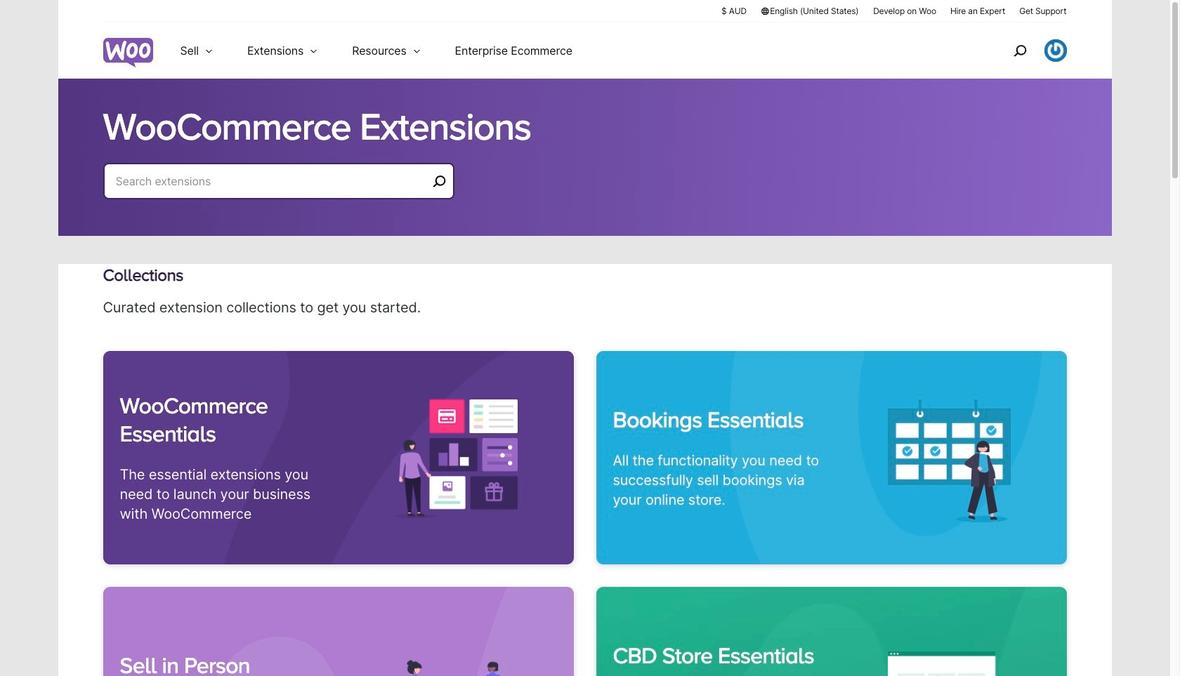 Task type: vqa. For each thing, say whether or not it's contained in the screenshot.
developers. on the top right of page
no



Task type: locate. For each thing, give the bounding box(es) containing it.
search image
[[1009, 39, 1031, 62]]

None search field
[[103, 163, 454, 216]]

service navigation menu element
[[984, 28, 1067, 73]]



Task type: describe. For each thing, give the bounding box(es) containing it.
open account menu image
[[1045, 39, 1067, 62]]

Search extensions search field
[[116, 171, 428, 191]]



